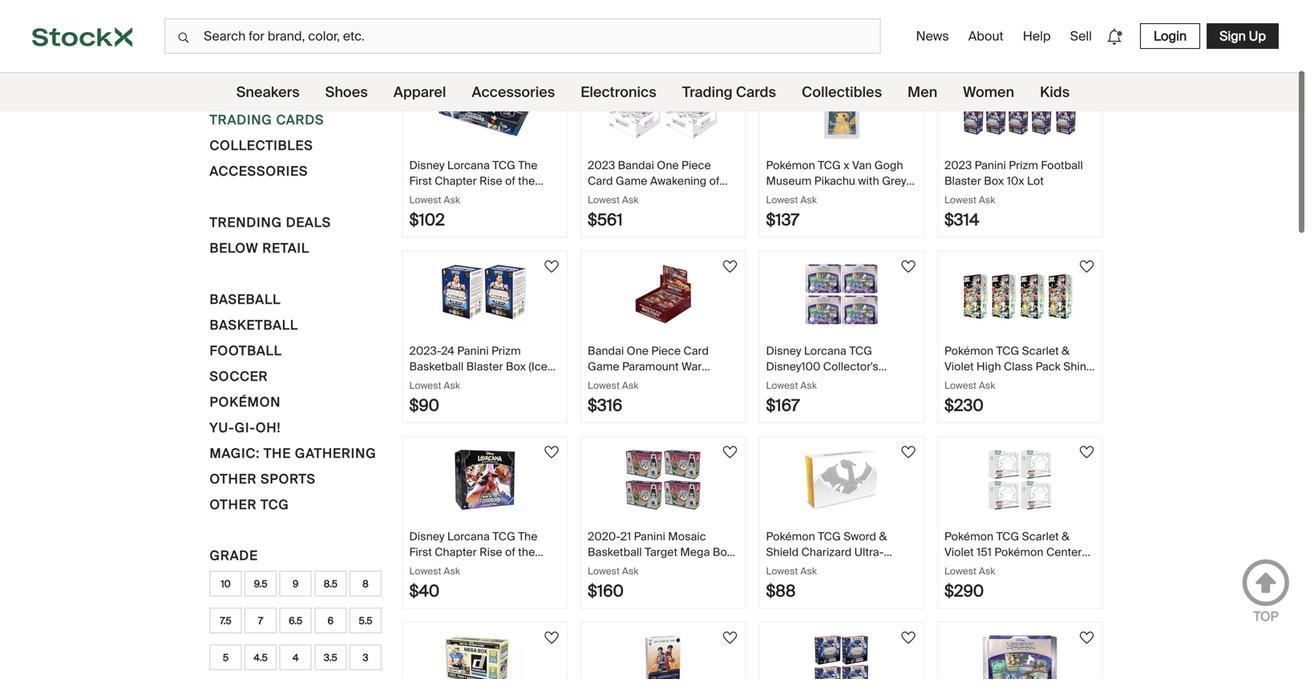 Task type: locate. For each thing, give the bounding box(es) containing it.
sell
[[1070, 28, 1092, 45]]

rise for $167
[[806, 375, 828, 389]]

2 vertical spatial cards
[[276, 111, 324, 128]]

electronics button
[[210, 84, 308, 110]]

prizms) inside 2023-24 panini prizm basketball blaster box (ice prizms) 2x lot
[[409, 375, 448, 389]]

lowest inside lowest ask $40
[[409, 565, 442, 578]]

with
[[858, 173, 880, 188]]

panini inside 2020-21 panini mosaic basketball target mega box (reactive yellow prizms) (8 packs) 4x lot
[[634, 529, 666, 544]]

violet inside pokémon tcg scarlet & violet high class pack shiny treasure ex booster box (japanese) 4x lot
[[945, 359, 974, 374]]

lowest for $40
[[409, 565, 442, 578]]

pokémon inside pokémon tcg x van gogh museum pikachu with grey felt hat
[[766, 158, 816, 173]]

cards
[[472, 9, 499, 21], [736, 83, 776, 101], [276, 111, 324, 128]]

blaster
[[945, 173, 982, 188], [467, 359, 503, 374]]

the
[[518, 173, 535, 188], [588, 189, 605, 204], [844, 375, 861, 389], [518, 545, 535, 560]]

trading inside home / trading cards
[[437, 9, 470, 21]]

1 vertical spatial chapter
[[435, 545, 477, 560]]

0 vertical spatial pack
[[1036, 359, 1061, 374]]

the inside the 'disney lorcana tcg the first chapter rise of the floodborn illumineer's trove box'
[[518, 545, 535, 560]]

piece inside bandai one piece card game paramount war booster box (op-02) (english)
[[652, 344, 681, 359]]

0 vertical spatial bandai
[[618, 158, 654, 173]]

1 horizontal spatial pack
[[1036, 359, 1061, 374]]

lorcana
[[447, 158, 490, 173], [804, 344, 847, 359], [447, 529, 490, 544]]

1 vertical spatial piece
[[652, 344, 681, 359]]

2023 bandai one piece card game awakening of the new era booster box (op-05) english 2x lot
[[588, 158, 720, 219]]

1 vertical spatial prizms)
[[674, 560, 712, 575]]

2 vertical spatial disney
[[409, 529, 445, 544]]

$88
[[766, 581, 796, 602]]

rise inside the disney lorcana tcg the first chapter rise of the floodborn booster box
[[480, 173, 503, 188]]

0 vertical spatial trading
[[437, 9, 470, 21]]

bandai inside bandai one piece card game paramount war booster box (op-02) (english)
[[588, 344, 624, 359]]

of down the collector's
[[831, 375, 841, 389]]

tcg up charizard
[[818, 529, 841, 544]]

1 vertical spatial disney
[[766, 344, 802, 359]]

& up the ultra-
[[879, 529, 887, 544]]

collection
[[816, 560, 869, 575]]

box inside 2023 bandai one piece card game awakening of the new era booster box (op-05) english 2x lot
[[697, 189, 717, 204]]

panini for $160
[[634, 529, 666, 544]]

of up illumineer's
[[505, 545, 516, 560]]

1 vertical spatial game
[[588, 359, 620, 374]]

pack left 'shiny'
[[1036, 359, 1061, 374]]

basketball
[[210, 317, 298, 334], [409, 359, 464, 374], [588, 545, 642, 560]]

women
[[963, 83, 1015, 101]]

lot inside pokémon tcg scarlet & violet 151 pokémon center elite trainer box 4x lot
[[1047, 560, 1064, 575]]

war
[[682, 359, 702, 374]]

other down other sports button
[[210, 497, 257, 513]]

chapter up lowest ask $40
[[435, 545, 477, 560]]

2023 up $314 on the right top of the page
[[945, 158, 972, 173]]

2023/24 panini nba hoops basketball hobby box image
[[607, 636, 720, 679]]

0 vertical spatial lorcana
[[447, 158, 490, 173]]

booster down edition
[[766, 390, 808, 405]]

of inside 2023 bandai one piece card game awakening of the new era booster box (op-05) english 2x lot
[[710, 173, 720, 188]]

sort
[[967, 18, 989, 33]]

floodborn for $40
[[409, 560, 463, 575]]

2 horizontal spatial basketball
[[588, 545, 642, 560]]

awakening
[[650, 173, 707, 188]]

1 horizontal spatial electronics
[[581, 83, 657, 101]]

cards inside home / trading cards
[[472, 9, 499, 21]]

lorcana inside 'disney lorcana tcg disney100 collector's edition rise of the floodborn booster pack 4x lot'
[[804, 344, 847, 359]]

deals
[[286, 214, 331, 231]]

trove
[[528, 560, 556, 575]]

0 vertical spatial accessories
[[472, 83, 555, 101]]

lowest up $160
[[588, 565, 620, 578]]

8.5 button
[[315, 571, 347, 597]]

& up center
[[1062, 529, 1070, 544]]

3 button
[[350, 645, 382, 671]]

1 horizontal spatial one
[[657, 158, 679, 173]]

of inside the 'disney lorcana tcg the first chapter rise of the floodborn illumineer's trove box'
[[505, 545, 516, 560]]

2023 inside 2023 panini prizm football blaster box 10x lot lowest ask $314
[[945, 158, 972, 173]]

target
[[645, 545, 678, 560]]

scarlet for $230
[[1022, 344, 1059, 359]]

football down basketball button
[[210, 342, 282, 359]]

game inside 2023 bandai one piece card game awakening of the new era booster box (op-05) english 2x lot
[[616, 173, 648, 188]]

featured
[[1011, 18, 1058, 33]]

tcg up the collector's
[[850, 344, 873, 359]]

violet inside pokémon tcg scarlet & violet 151 pokémon center elite trainer box 4x lot
[[945, 545, 974, 560]]

chapter inside the disney lorcana tcg the first chapter rise of the floodborn booster box
[[435, 173, 477, 188]]

tcg inside pokémon tcg x van gogh museum pikachu with grey felt hat
[[818, 158, 841, 173]]

1 vertical spatial accessories
[[210, 163, 308, 180]]

1 horizontal spatial prizm
[[1009, 158, 1039, 173]]

sneakers
[[210, 9, 284, 26], [236, 83, 300, 101]]

2023 bandai one piece card game awakening of the new era booster box (op-05) english 2x lot image
[[607, 79, 720, 139]]

bandai up the (english) at bottom left
[[588, 344, 624, 359]]

lorcana up the collector's
[[804, 344, 847, 359]]

0 vertical spatial first
[[409, 173, 432, 188]]

sneakers up the shoes button
[[210, 9, 284, 26]]

0 vertical spatial apparel
[[210, 60, 272, 77]]

box inside pokémon tcg scarlet & violet 151 pokémon center elite trainer box 4x lot
[[1008, 560, 1029, 575]]

apparel right the "shoes" link
[[394, 83, 446, 101]]

0 vertical spatial football
[[1041, 158, 1084, 173]]

lowest ask $160
[[588, 565, 639, 602]]

collectibles up x
[[802, 83, 882, 101]]

0 vertical spatial (op-
[[588, 204, 612, 219]]

basketball for $160
[[588, 545, 642, 560]]

0 horizontal spatial piece
[[652, 344, 681, 359]]

1 vertical spatial bandai
[[588, 344, 624, 359]]

lowest ask $316
[[588, 379, 639, 416]]

2 horizontal spatial cards
[[736, 83, 776, 101]]

1 horizontal spatial panini
[[634, 529, 666, 544]]

2 scarlet from the top
[[1022, 529, 1059, 544]]

prizms) inside 2020-21 panini mosaic basketball target mega box (reactive yellow prizms) (8 packs) 4x lot
[[674, 560, 712, 575]]

lowest up "$102"
[[409, 194, 442, 206]]

0 horizontal spatial basketball
[[210, 317, 298, 334]]

lowest up $561
[[588, 194, 620, 206]]

kids
[[1040, 83, 1070, 101]]

2 vertical spatial rise
[[480, 545, 503, 560]]

ask for $230
[[979, 379, 996, 392]]

lowest down shield
[[766, 565, 798, 578]]

disney inside the 'disney lorcana tcg the first chapter rise of the floodborn illumineer's trove box'
[[409, 529, 445, 544]]

sneakers up trading cards button
[[236, 83, 300, 101]]

stockx logo image
[[32, 27, 132, 47]]

1 horizontal spatial shoes
[[325, 83, 368, 101]]

follow image for $316
[[721, 257, 740, 276]]

2023 panini prizm football blaster box 10x lot lowest ask $314
[[945, 158, 1084, 230]]

1 vertical spatial collectibles
[[210, 137, 313, 154]]

1 other from the top
[[210, 471, 257, 488]]

0 vertical spatial card
[[588, 173, 613, 188]]

booster inside the disney lorcana tcg the first chapter rise of the floodborn booster box
[[466, 189, 507, 204]]

the inside 2023 bandai one piece card game awakening of the new era booster box (op-05) english 2x lot
[[588, 189, 605, 204]]

lowest inside lowest ask $561
[[588, 194, 620, 206]]

5.5 button
[[350, 608, 382, 634]]

piece up paramount
[[652, 344, 681, 359]]

pokémon tcg x van gogh museum pikachu with grey felt hat image
[[786, 79, 898, 139]]

(8
[[715, 560, 725, 575]]

lot down class
[[1020, 390, 1037, 405]]

bandai
[[618, 158, 654, 173], [588, 344, 624, 359]]

the down oh!
[[264, 445, 291, 462]]

lowest up the $230
[[945, 379, 977, 392]]

1 vertical spatial pack
[[810, 390, 836, 405]]

lorcana up lowest ask $102
[[447, 158, 490, 173]]

2x
[[672, 204, 685, 219], [450, 375, 463, 389]]

tcg up trainer
[[997, 529, 1020, 544]]

(reactive
[[588, 560, 636, 575]]

back to top image
[[1242, 559, 1291, 607]]

apparel button
[[210, 59, 272, 84]]

rise
[[480, 173, 503, 188], [806, 375, 828, 389], [480, 545, 503, 560]]

disney lorcana tcg the first chapter rise of the floodborn illumineer's trove box
[[409, 529, 556, 591]]

lot right 10x
[[1027, 173, 1044, 188]]

1 horizontal spatial accessories
[[472, 83, 555, 101]]

ultra-
[[855, 545, 884, 560]]

1 horizontal spatial trading
[[437, 9, 470, 21]]

sword
[[844, 529, 877, 544]]

prizms)
[[409, 375, 448, 389], [674, 560, 712, 575]]

prizm up 10x
[[1009, 158, 1039, 173]]

2 horizontal spatial panini
[[975, 158, 1007, 173]]

1 horizontal spatial 2023
[[945, 158, 972, 173]]

1 2023 from the left
[[588, 158, 615, 173]]

2023 inside 2023 bandai one piece card game awakening of the new era booster box (op-05) english 2x lot
[[588, 158, 615, 173]]

lot down awakening at the top
[[688, 204, 704, 219]]

ask for $290
[[979, 565, 996, 578]]

van
[[853, 158, 872, 173]]

lot right lowest ask $90
[[466, 375, 482, 389]]

tcg up class
[[997, 344, 1020, 359]]

pack inside 'disney lorcana tcg disney100 collector's edition rise of the floodborn booster pack 4x lot'
[[810, 390, 836, 405]]

disney for $102
[[409, 158, 445, 173]]

2 other from the top
[[210, 497, 257, 513]]

& up 'shiny'
[[1062, 344, 1070, 359]]

electronics inside product category switcher element
[[581, 83, 657, 101]]

up
[[1249, 28, 1267, 45]]

lowest ask $40
[[409, 565, 460, 602]]

(op- down new at the left top of the page
[[588, 204, 612, 219]]

0 vertical spatial blaster
[[945, 173, 982, 188]]

1 horizontal spatial cards
[[472, 9, 499, 21]]

lorcana inside the disney lorcana tcg the first chapter rise of the floodborn booster box
[[447, 158, 490, 173]]

pokémon for $230
[[945, 344, 994, 359]]

ask inside lowest ask $230
[[979, 379, 996, 392]]

the down disney lorcana tcg the first chapter rise of the floodborn booster box image
[[518, 158, 538, 173]]

first up lowest ask $102
[[409, 173, 432, 188]]

scarlet inside pokémon tcg scarlet & violet high class pack shiny treasure ex booster box (japanese) 4x lot
[[1022, 344, 1059, 359]]

prizms) up $90
[[409, 375, 448, 389]]

home
[[396, 9, 423, 22]]

lowest up $40
[[409, 565, 442, 578]]

1 vertical spatial violet
[[945, 545, 974, 560]]

disney for $40
[[409, 529, 445, 544]]

panini inside 2023-24 panini prizm basketball blaster box (ice prizms) 2x lot
[[457, 344, 489, 359]]

football down 2023 panini prizm football blaster box 10x lot image
[[1041, 158, 1084, 173]]

2 violet from the top
[[945, 545, 974, 560]]

1 vertical spatial trading
[[682, 83, 733, 101]]

0 horizontal spatial electronics
[[210, 86, 308, 103]]

lowest inside lowest ask $160
[[588, 565, 620, 578]]

stockx logo link
[[0, 0, 164, 72]]

scarlet up center
[[1022, 529, 1059, 544]]

0 horizontal spatial trading
[[210, 111, 273, 128]]

lorcana for $40
[[447, 529, 490, 544]]

follow image for $230
[[1078, 257, 1097, 276]]

1 horizontal spatial piece
[[682, 158, 711, 173]]

4x inside 'disney lorcana tcg disney100 collector's edition rise of the floodborn booster pack 4x lot'
[[838, 390, 851, 405]]

of for $561
[[710, 173, 720, 188]]

lowest for $167
[[766, 379, 798, 392]]

piece up awakening at the top
[[682, 158, 711, 173]]

1 chapter from the top
[[435, 173, 477, 188]]

floodborn inside the disney lorcana tcg the first chapter rise of the floodborn booster box
[[409, 189, 463, 204]]

basketball down baseball button
[[210, 317, 298, 334]]

1 vertical spatial rise
[[806, 375, 828, 389]]

trending
[[210, 214, 282, 231]]

0 vertical spatial collectibles
[[802, 83, 882, 101]]

1 vertical spatial the
[[264, 445, 291, 462]]

violet up treasure
[[945, 359, 974, 374]]

1 vertical spatial first
[[409, 545, 432, 560]]

0 vertical spatial prizms)
[[409, 375, 448, 389]]

gathering
[[295, 445, 377, 462]]

0 vertical spatial disney
[[409, 158, 445, 173]]

game up era
[[616, 173, 648, 188]]

1 horizontal spatial apparel
[[394, 83, 446, 101]]

2 vertical spatial lorcana
[[447, 529, 490, 544]]

1 vertical spatial blaster
[[467, 359, 503, 374]]

0 vertical spatial panini
[[975, 158, 1007, 173]]

4x right trainer
[[1031, 560, 1044, 575]]

ask for $160
[[622, 565, 639, 578]]

1 first from the top
[[409, 173, 432, 188]]

blaster inside 2023-24 panini prizm basketball blaster box (ice prizms) 2x lot
[[467, 359, 503, 374]]

1 horizontal spatial blaster
[[945, 173, 982, 188]]

follow image right 'bandai one piece card game paramount war booster box (op-02) (english)' image
[[721, 257, 740, 276]]

panini for $90
[[457, 344, 489, 359]]

2 first from the top
[[409, 545, 432, 560]]

2 vertical spatial panini
[[634, 529, 666, 544]]

1 vertical spatial panini
[[457, 344, 489, 359]]

1 vertical spatial scarlet
[[1022, 529, 1059, 544]]

card inside bandai one piece card game paramount war booster box (op-02) (english)
[[684, 344, 709, 359]]

lowest inside lowest ask $88
[[766, 565, 798, 578]]

electronics
[[581, 83, 657, 101], [210, 86, 308, 103]]

4
[[293, 652, 299, 664]]

other inside other tcg button
[[210, 497, 257, 513]]

collectibles button
[[210, 136, 313, 161]]

lowest inside lowest ask $102
[[409, 194, 442, 206]]

of down disney lorcana tcg the first chapter rise of the floodborn booster box image
[[505, 173, 516, 188]]

lowest for $160
[[588, 565, 620, 578]]

shoes down 'sneakers' button
[[210, 34, 258, 51]]

2 vertical spatial the
[[518, 529, 538, 544]]

follow image right 'kids' link
[[1078, 71, 1097, 91]]

1 vertical spatial prizm
[[492, 344, 521, 359]]

follow image
[[542, 71, 561, 91], [721, 71, 740, 91], [542, 257, 561, 276], [721, 257, 740, 276], [899, 257, 918, 276], [899, 443, 918, 462], [721, 628, 740, 648], [899, 628, 918, 648]]

lowest inside lowest ask $137
[[766, 194, 798, 206]]

the inside the disney lorcana tcg the first chapter rise of the floodborn booster box
[[518, 173, 535, 188]]

sign
[[1220, 28, 1246, 45]]

0 vertical spatial cards
[[472, 9, 499, 21]]

pack
[[1036, 359, 1061, 374], [810, 390, 836, 405]]

ask for $40
[[444, 565, 460, 578]]

0 horizontal spatial 2x
[[450, 375, 463, 389]]

1 vertical spatial 2x
[[450, 375, 463, 389]]

first
[[409, 173, 432, 188], [409, 545, 432, 560]]

lowest up $314 on the right top of the page
[[945, 194, 977, 206]]

of for $102
[[505, 173, 516, 188]]

game up the (english) at bottom left
[[588, 359, 620, 374]]

game inside bandai one piece card game paramount war booster box (op-02) (english)
[[588, 359, 620, 374]]

other down magic:
[[210, 471, 257, 488]]

2 2023 from the left
[[945, 158, 972, 173]]

& inside pokémon tcg scarlet & violet 151 pokémon center elite trainer box 4x lot
[[1062, 529, 1070, 544]]

floodborn inside 'disney lorcana tcg disney100 collector's edition rise of the floodborn booster pack 4x lot'
[[864, 375, 917, 389]]

4x inside pokémon tcg scarlet & violet 151 pokémon center elite trainer box 4x lot
[[1031, 560, 1044, 575]]

1 horizontal spatial 2x
[[672, 204, 685, 219]]

pokémon
[[766, 158, 816, 173], [945, 344, 994, 359], [210, 394, 281, 411], [766, 529, 816, 544], [945, 529, 994, 544], [995, 545, 1044, 560]]

other for other tcg
[[210, 497, 257, 513]]

ask inside lowest ask $88
[[801, 565, 817, 578]]

booster right lowest ask $102
[[466, 189, 507, 204]]

2023 up new at the left top of the page
[[588, 158, 615, 173]]

panini
[[975, 158, 1007, 173], [457, 344, 489, 359], [634, 529, 666, 544]]

0 vertical spatial 2x
[[672, 204, 685, 219]]

basketball inside 2020-21 panini mosaic basketball target mega box (reactive yellow prizms) (8 packs) 4x lot
[[588, 545, 642, 560]]

(op- down paramount
[[655, 375, 679, 389]]

new
[[608, 189, 631, 204]]

1 horizontal spatial card
[[684, 344, 709, 359]]

floodborn inside the 'disney lorcana tcg the first chapter rise of the floodborn illumineer's trove box'
[[409, 560, 463, 575]]

2 vertical spatial floodborn
[[409, 560, 463, 575]]

1 horizontal spatial prizms)
[[674, 560, 712, 575]]

lowest for $102
[[409, 194, 442, 206]]

1 horizontal spatial football
[[1041, 158, 1084, 173]]

0 vertical spatial scarlet
[[1022, 344, 1059, 359]]

6
[[328, 615, 334, 627]]

ask
[[444, 194, 460, 206], [622, 194, 639, 206], [801, 194, 817, 206], [979, 194, 996, 206], [444, 379, 460, 392], [622, 379, 639, 392], [801, 379, 817, 392], [979, 379, 996, 392], [444, 565, 460, 578], [622, 565, 639, 578], [801, 565, 817, 578], [979, 565, 996, 578]]

pack right $167
[[810, 390, 836, 405]]

4x down ex at the right
[[1005, 390, 1017, 405]]

card
[[588, 173, 613, 188], [684, 344, 709, 359]]

$314
[[945, 210, 980, 230]]

lowest for $230
[[945, 379, 977, 392]]

4x
[[838, 390, 851, 405], [1005, 390, 1017, 405], [1031, 560, 1044, 575], [624, 576, 637, 591]]

booster inside 'disney lorcana tcg disney100 collector's edition rise of the floodborn booster pack 4x lot'
[[766, 390, 808, 405]]

home link
[[396, 8, 423, 23]]

2x inside 2023-24 panini prizm basketball blaster box (ice prizms) 2x lot
[[450, 375, 463, 389]]

first inside the disney lorcana tcg the first chapter rise of the floodborn booster box
[[409, 173, 432, 188]]

help link
[[1017, 21, 1058, 51]]

card up war at the right
[[684, 344, 709, 359]]

pokémon tcg sword & shield charizard ultra- premium collection box
[[766, 529, 892, 575]]

1 vertical spatial cards
[[736, 83, 776, 101]]

0 horizontal spatial one
[[627, 344, 649, 359]]

shoes
[[210, 34, 258, 51], [325, 83, 368, 101]]

lowest up $137
[[766, 194, 798, 206]]

follow image for $160
[[721, 443, 740, 462]]

floodborn
[[409, 189, 463, 204], [864, 375, 917, 389], [409, 560, 463, 575]]

grey
[[882, 173, 907, 188]]

violet for $230
[[945, 359, 974, 374]]

0 vertical spatial basketball
[[210, 317, 298, 334]]

1 scarlet from the top
[[1022, 344, 1059, 359]]

tcg up illumineer's
[[493, 529, 516, 544]]

10 button
[[210, 571, 242, 597]]

rise inside 'disney lorcana tcg disney100 collector's edition rise of the floodborn booster pack 4x lot'
[[806, 375, 828, 389]]

rise down disney100
[[806, 375, 828, 389]]

shoes left apparel link
[[325, 83, 368, 101]]

one up paramount
[[627, 344, 649, 359]]

pokémon up museum
[[766, 158, 816, 173]]

gogh
[[875, 158, 904, 173]]

x
[[844, 158, 850, 173]]

lowest inside lowest ask $90
[[409, 379, 442, 392]]

about
[[969, 28, 1004, 45]]

top
[[1254, 608, 1279, 625]]

pack inside pokémon tcg scarlet & violet high class pack shiny treasure ex booster box (japanese) 4x lot
[[1036, 359, 1061, 374]]

0 horizontal spatial panini
[[457, 344, 489, 359]]

disney up lowest ask $102
[[409, 158, 445, 173]]

lot down the collector's
[[854, 390, 871, 405]]

1 horizontal spatial collectibles
[[802, 83, 882, 101]]

follow image for $290
[[1078, 443, 1097, 462]]

1 vertical spatial other
[[210, 497, 257, 513]]

piece inside 2023 bandai one piece card game awakening of the new era booster box (op-05) english 2x lot
[[682, 158, 711, 173]]

disney lorcana tcg disney100 collector's edition rise of the floodborn booster pack image
[[964, 636, 1077, 679]]

ask inside lowest ask $167
[[801, 379, 817, 392]]

soccer button
[[210, 367, 268, 392]]

of right awakening at the top
[[710, 173, 720, 188]]

pokémon for $290
[[945, 529, 994, 544]]

0 vertical spatial game
[[616, 173, 648, 188]]

2x down 24
[[450, 375, 463, 389]]

follow image for $137
[[899, 71, 918, 91]]

blaster up $314 on the right top of the page
[[945, 173, 982, 188]]

the inside button
[[264, 445, 291, 462]]

tcg up pikachu
[[818, 158, 841, 173]]

0 horizontal spatial accessories
[[210, 163, 308, 180]]

ask inside lowest ask $561
[[622, 194, 639, 206]]

lorcana for $102
[[447, 158, 490, 173]]

1 horizontal spatial trading cards
[[682, 83, 776, 101]]

lowest up $167
[[766, 379, 798, 392]]

ask inside 2023 panini prizm football blaster box 10x lot lowest ask $314
[[979, 194, 996, 206]]

lot down yellow
[[640, 576, 657, 591]]

booster up the (english) at bottom left
[[588, 375, 629, 389]]

disney inside the disney lorcana tcg the first chapter rise of the floodborn booster box
[[409, 158, 445, 173]]

05)
[[612, 204, 629, 219]]

1 vertical spatial one
[[627, 344, 649, 359]]

follow image for $88
[[899, 443, 918, 462]]

apparel down the shoes button
[[210, 60, 272, 77]]

accessories inside product category switcher element
[[472, 83, 555, 101]]

4x down the collector's
[[838, 390, 851, 405]]

0 horizontal spatial (op-
[[588, 204, 612, 219]]

2 chapter from the top
[[435, 545, 477, 560]]

ask inside lowest ask $40
[[444, 565, 460, 578]]

0 vertical spatial other
[[210, 471, 257, 488]]

booster down awakening at the top
[[653, 189, 695, 204]]

floodborn down the collector's
[[864, 375, 917, 389]]

accessories down collectibles button
[[210, 163, 308, 180]]

lot down center
[[1047, 560, 1064, 575]]

pokémon right 151
[[995, 545, 1044, 560]]

pokémon up shield
[[766, 529, 816, 544]]

2023-24 panini prizm basketball blaster box (ice prizms) 2x lot image
[[429, 264, 541, 324]]

booster
[[466, 189, 507, 204], [653, 189, 695, 204], [588, 375, 629, 389], [1008, 375, 1049, 389], [766, 390, 808, 405]]

0 vertical spatial one
[[657, 158, 679, 173]]

cards inside product category switcher element
[[736, 83, 776, 101]]

& inside pokémon tcg scarlet & violet high class pack shiny treasure ex booster box (japanese) 4x lot
[[1062, 344, 1070, 359]]

0 horizontal spatial 2023
[[588, 158, 615, 173]]

1 vertical spatial (op-
[[655, 375, 679, 389]]

tcg down disney lorcana tcg the first chapter rise of the floodborn booster box image
[[493, 158, 516, 173]]

lowest inside lowest ask $167
[[766, 379, 798, 392]]

0 horizontal spatial football
[[210, 342, 282, 359]]

0 vertical spatial trading cards
[[682, 83, 776, 101]]

follow image right pokémon tcg scarlet & violet high class pack shiny treasure ex booster box (japanese) 4x lot image
[[1078, 257, 1097, 276]]

0 horizontal spatial cards
[[276, 111, 324, 128]]

disney inside 'disney lorcana tcg disney100 collector's edition rise of the floodborn booster pack 4x lot'
[[766, 344, 802, 359]]

lowest up $290
[[945, 565, 977, 578]]

the up trove
[[518, 529, 538, 544]]

magic: the gathering button
[[210, 444, 377, 469]]

follow image
[[899, 71, 918, 91], [1078, 71, 1097, 91], [1078, 257, 1097, 276], [542, 443, 561, 462], [721, 443, 740, 462], [1078, 443, 1097, 462], [542, 628, 561, 648], [1078, 628, 1097, 648]]

tcg inside pokémon tcg scarlet & violet high class pack shiny treasure ex booster box (japanese) 4x lot
[[997, 344, 1020, 359]]

other inside other sports button
[[210, 471, 257, 488]]

basketball up (reactive
[[588, 545, 642, 560]]

1 vertical spatial lorcana
[[804, 344, 847, 359]]

follow image for $102
[[542, 71, 561, 91]]

follow image right 2023 bandai one piece card game awakening of the new era booster box (op-05) english 2x lot image
[[721, 71, 740, 91]]

of inside the disney lorcana tcg the first chapter rise of the floodborn booster box
[[505, 173, 516, 188]]

violet up 'elite'
[[945, 545, 974, 560]]

follow image right "2020-21 panini mosaic basketball target mega box (reactive yellow prizms) (8 packs) 4x lot" 'image'
[[721, 443, 740, 462]]

collectibles inside product category switcher element
[[802, 83, 882, 101]]

lot
[[1027, 173, 1044, 188], [688, 204, 704, 219], [466, 375, 482, 389], [854, 390, 871, 405], [1020, 390, 1037, 405], [1047, 560, 1064, 575], [640, 576, 657, 591]]

of for $40
[[505, 545, 516, 560]]

tcg inside the 'disney lorcana tcg the first chapter rise of the floodborn illumineer's trove box'
[[493, 529, 516, 544]]

0 vertical spatial floodborn
[[409, 189, 463, 204]]

booster down class
[[1008, 375, 1049, 389]]

0 vertical spatial piece
[[682, 158, 711, 173]]

one inside bandai one piece card game paramount war booster box (op-02) (english)
[[627, 344, 649, 359]]

ask inside "lowest ask $316"
[[622, 379, 639, 392]]

rise for $102
[[480, 173, 503, 188]]

2 horizontal spatial trading
[[682, 83, 733, 101]]

box inside 2023 panini prizm football blaster box 10x lot lowest ask $314
[[984, 173, 1005, 188]]

lorcana up illumineer's
[[447, 529, 490, 544]]

panini up 'target'
[[634, 529, 666, 544]]

bandai up era
[[618, 158, 654, 173]]

0 horizontal spatial blaster
[[467, 359, 503, 374]]

0 horizontal spatial pack
[[810, 390, 836, 405]]

0 vertical spatial the
[[518, 158, 538, 173]]

2 vertical spatial trading
[[210, 111, 273, 128]]

2023 for era
[[588, 158, 615, 173]]

6.5
[[289, 615, 303, 627]]

1 violet from the top
[[945, 359, 974, 374]]

1 vertical spatial sneakers
[[236, 83, 300, 101]]

disney up lowest ask $40
[[409, 529, 445, 544]]

one
[[657, 158, 679, 173], [627, 344, 649, 359]]

0 vertical spatial chapter
[[435, 173, 477, 188]]

disney lorcana tcg the first chapter rise of the floodborn booster box
[[409, 158, 538, 204]]

0 horizontal spatial trading cards
[[210, 111, 324, 128]]

follow image down news
[[899, 71, 918, 91]]



Task type: vqa. For each thing, say whether or not it's contained in the screenshot.
The Magic:
yes



Task type: describe. For each thing, give the bounding box(es) containing it.
floodborn for $167
[[864, 375, 917, 389]]

other sports button
[[210, 469, 316, 495]]

chapter for $40
[[435, 545, 477, 560]]

lot inside 2020-21 panini mosaic basketball target mega box (reactive yellow prizms) (8 packs) 4x lot
[[640, 576, 657, 591]]

lowest for $137
[[766, 194, 798, 206]]

$230
[[945, 395, 984, 416]]

magic: the gathering
[[210, 445, 377, 462]]

pokémon tcg scarlet & violet high class pack shiny treasure ex booster box (japanese) 4x lot image
[[964, 264, 1077, 324]]

2020-21 panini mosaic basketball target mega box (reactive yellow prizms) (8 packs) 4x lot image
[[607, 450, 720, 510]]

7
[[258, 615, 263, 627]]

follow image for $561
[[721, 71, 740, 91]]

the for $40
[[518, 545, 535, 560]]

& for $290
[[1062, 529, 1070, 544]]

baseball button
[[210, 290, 281, 315]]

box inside pokémon tcg scarlet & violet high class pack shiny treasure ex booster box (japanese) 4x lot
[[1052, 375, 1072, 389]]

edition
[[766, 375, 803, 389]]

other tcg
[[210, 497, 289, 513]]

2x inside 2023 bandai one piece card game awakening of the new era booster box (op-05) english 2x lot
[[672, 204, 685, 219]]

other for other sports
[[210, 471, 257, 488]]

2023 for $314
[[945, 158, 972, 173]]

booster inside 2023 bandai one piece card game awakening of the new era booster box (op-05) english 2x lot
[[653, 189, 695, 204]]

ask for $137
[[801, 194, 817, 206]]

disney lorcana tcg disney100 collector's edition rise of the floodborn booster pack 4x lot
[[766, 344, 917, 405]]

card inside 2023 bandai one piece card game awakening of the new era booster box (op-05) english 2x lot
[[588, 173, 613, 188]]

lowest ask $137
[[766, 194, 817, 230]]

lowest for $90
[[409, 379, 442, 392]]

trading cards button
[[210, 110, 324, 136]]

lowest ask $290
[[945, 565, 996, 602]]

3.5 button
[[315, 645, 347, 671]]

lot inside pokémon tcg scarlet & violet high class pack shiny treasure ex booster box (japanese) 4x lot
[[1020, 390, 1037, 405]]

cards inside button
[[276, 111, 324, 128]]

& for $88
[[879, 529, 887, 544]]

collector's
[[823, 359, 879, 374]]

pokémon tcg scarlet & violet 151 pokémon center elite trainer box 4x lot image
[[964, 450, 1077, 510]]

2023 panini prizm football blaster box 10x lot image
[[964, 79, 1077, 139]]

the for $167
[[844, 375, 861, 389]]

the for $40
[[518, 529, 538, 544]]

football button
[[210, 341, 282, 367]]

panini inside 2023 panini prizm football blaster box 10x lot lowest ask $314
[[975, 158, 1007, 173]]

5
[[223, 652, 229, 664]]

(japanese)
[[945, 390, 1002, 405]]

7.5
[[220, 615, 232, 627]]

women link
[[963, 73, 1015, 111]]

pokémon tcg sword & shield charizard ultra-premium collection box image
[[786, 450, 898, 510]]

box inside pokémon tcg sword & shield charizard ultra- premium collection box
[[872, 560, 892, 575]]

lot inside 2023-24 panini prizm basketball blaster box (ice prizms) 2x lot
[[466, 375, 482, 389]]

$90
[[409, 395, 439, 416]]

4x inside pokémon tcg scarlet & violet high class pack shiny treasure ex booster box (japanese) 4x lot
[[1005, 390, 1017, 405]]

box inside the disney lorcana tcg the first chapter rise of the floodborn booster box
[[510, 189, 530, 204]]

2020-
[[588, 529, 621, 544]]

follow image for $167
[[899, 257, 918, 276]]

lowest ask $561
[[588, 194, 639, 230]]

box inside 2023-24 panini prizm basketball blaster box (ice prizms) 2x lot
[[506, 359, 526, 374]]

$561
[[588, 210, 623, 230]]

follow image for $314
[[1078, 71, 1097, 91]]

trending deals
[[210, 214, 331, 231]]

trading inside trading cards button
[[210, 111, 273, 128]]

box inside the 'disney lorcana tcg the first chapter rise of the floodborn illumineer's trove box'
[[409, 576, 430, 591]]

Search... search field
[[164, 18, 881, 54]]

news
[[916, 28, 949, 45]]

men
[[908, 83, 938, 101]]

elite
[[945, 560, 967, 575]]

disney for $167
[[766, 344, 802, 359]]

(op- inside bandai one piece card game paramount war booster box (op-02) (english)
[[655, 375, 679, 389]]

lowest ask $102
[[409, 194, 460, 230]]

6.5 button
[[280, 608, 312, 634]]

3.5
[[324, 652, 337, 664]]

tcg inside pokémon tcg sword & shield charizard ultra- premium collection box
[[818, 529, 841, 544]]

the for $102
[[518, 158, 538, 173]]

pokémon for $88
[[766, 529, 816, 544]]

center
[[1047, 545, 1082, 560]]

lowest ask $90
[[409, 379, 460, 416]]

news link
[[910, 21, 956, 51]]

the for $102
[[518, 173, 535, 188]]

pokémon button
[[210, 392, 281, 418]]

disney100
[[766, 359, 821, 374]]

the for $561
[[588, 189, 605, 204]]

lowest inside 2023 panini prizm football blaster box 10x lot lowest ask $314
[[945, 194, 977, 206]]

sign up
[[1220, 28, 1267, 45]]

disney lorcana tcg disney100 collector's edition rise of the floodborn booster pack 4x lot image
[[786, 264, 898, 324]]

0 horizontal spatial apparel
[[210, 60, 272, 77]]

8
[[363, 578, 369, 590]]

high
[[977, 359, 1002, 374]]

packs)
[[588, 576, 622, 591]]

ask for $316
[[622, 379, 639, 392]]

4.5
[[254, 652, 268, 664]]

notification unread icon image
[[1104, 25, 1126, 48]]

below
[[210, 240, 259, 257]]

home / trading cards
[[396, 8, 499, 23]]

accessories link
[[472, 73, 555, 111]]

bandai one piece card game paramount war booster box (op-02) (english)
[[588, 344, 709, 405]]

illumineer's
[[466, 560, 525, 575]]

by
[[992, 18, 1005, 33]]

pokémon for $137
[[766, 158, 816, 173]]

box inside bandai one piece card game paramount war booster box (op-02) (english)
[[632, 375, 652, 389]]

oh!
[[256, 420, 281, 436]]

prizm inside 2023-24 panini prizm basketball blaster box (ice prizms) 2x lot
[[492, 344, 521, 359]]

box inside 2020-21 panini mosaic basketball target mega box (reactive yellow prizms) (8 packs) 4x lot
[[713, 545, 733, 560]]

follow image right 2023 panini prizm football mega box (green pulsar prizms) 4x lot "image"
[[899, 628, 918, 648]]

tcg inside button
[[261, 497, 289, 513]]

product category switcher element
[[0, 73, 1307, 111]]

accessories button
[[210, 161, 308, 187]]

trainer
[[970, 560, 1006, 575]]

1 vertical spatial football
[[210, 342, 282, 359]]

follow image right 2023/24 panini nba hoops basketball hobby box image
[[721, 628, 740, 648]]

bandai inside 2023 bandai one piece card game awakening of the new era booster box (op-05) english 2x lot
[[618, 158, 654, 173]]

basketball button
[[210, 315, 298, 341]]

follow image right 2023 panini donruss football mega box (blue scope) image
[[542, 628, 561, 648]]

collectibles link
[[802, 73, 882, 111]]

felt
[[766, 189, 786, 204]]

scarlet for $290
[[1022, 529, 1059, 544]]

shield
[[766, 545, 799, 560]]

shoes button
[[210, 33, 258, 59]]

booster inside bandai one piece card game paramount war booster box (op-02) (english)
[[588, 375, 629, 389]]

lowest for $290
[[945, 565, 977, 578]]

of for $167
[[831, 375, 841, 389]]

tcg inside pokémon tcg scarlet & violet 151 pokémon center elite trainer box 4x lot
[[997, 529, 1020, 544]]

$167
[[766, 395, 800, 416]]

pokémon tcg scarlet & violet 151 pokémon center elite trainer box 4x lot
[[945, 529, 1082, 575]]

lowest for $561
[[588, 194, 620, 206]]

trading inside 'trading cards' link
[[682, 83, 733, 101]]

ask for $102
[[444, 194, 460, 206]]

tcg inside 'disney lorcana tcg disney100 collector's edition rise of the floodborn booster pack 4x lot'
[[850, 344, 873, 359]]

ask for $561
[[622, 194, 639, 206]]

sneakers button
[[210, 7, 284, 33]]

0 vertical spatial shoes
[[210, 34, 258, 51]]

(op- inside 2023 bandai one piece card game awakening of the new era booster box (op-05) english 2x lot
[[588, 204, 612, 219]]

2023 panini prizm football mega box (green pulsar prizms) 4x lot image
[[786, 636, 898, 679]]

lowest for $316
[[588, 379, 620, 392]]

9.5
[[254, 578, 267, 590]]

ex
[[993, 375, 1005, 389]]

sneakers inside product category switcher element
[[236, 83, 300, 101]]

21
[[621, 529, 631, 544]]

disney lorcana tcg the first chapter rise of the floodborn illumineer's trove box image
[[429, 450, 541, 510]]

one inside 2023 bandai one piece card game awakening of the new era booster box (op-05) english 2x lot
[[657, 158, 679, 173]]

shiny
[[1064, 359, 1092, 374]]

ask for $167
[[801, 379, 817, 392]]

ask for $88
[[801, 565, 817, 578]]

disney lorcana tcg the first chapter rise of the floodborn booster box image
[[429, 79, 541, 139]]

2023 panini donruss football mega box (blue scope) image
[[429, 636, 541, 679]]

4x inside 2020-21 panini mosaic basketball target mega box (reactive yellow prizms) (8 packs) 4x lot
[[624, 576, 637, 591]]

ask for $90
[[444, 379, 460, 392]]

pokémon down soccer button at the left of page
[[210, 394, 281, 411]]

yu-
[[210, 420, 235, 436]]

booster inside pokémon tcg scarlet & violet high class pack shiny treasure ex booster box (japanese) 4x lot
[[1008, 375, 1049, 389]]

lorcana for $167
[[804, 344, 847, 359]]

prizm inside 2023 panini prizm football blaster box 10x lot lowest ask $314
[[1009, 158, 1039, 173]]

$316
[[588, 395, 623, 416]]

9.5 button
[[245, 571, 277, 597]]

sell link
[[1064, 21, 1099, 51]]

lot inside 2023 panini prizm football blaster box 10x lot lowest ask $314
[[1027, 173, 1044, 188]]

gi-
[[235, 420, 256, 436]]

follow image for $40
[[542, 443, 561, 462]]

bandai one piece card game paramount war booster box (op-02) (english) image
[[607, 264, 720, 324]]

0 vertical spatial sneakers
[[210, 9, 284, 26]]

& for $230
[[1062, 344, 1070, 359]]

trading cards inside product category switcher element
[[682, 83, 776, 101]]

9 button
[[280, 571, 312, 597]]

yu-gi-oh! button
[[210, 418, 281, 444]]

follow image for $90
[[542, 257, 561, 276]]

chapter for $102
[[435, 173, 477, 188]]

first for $102
[[409, 173, 432, 188]]

lowest ask $230
[[945, 379, 996, 416]]

football inside 2023 panini prizm football blaster box 10x lot lowest ask $314
[[1041, 158, 1084, 173]]

floodborn for $102
[[409, 189, 463, 204]]

(ice
[[529, 359, 548, 374]]

3
[[363, 652, 369, 664]]

151
[[977, 545, 992, 560]]

6 button
[[315, 608, 347, 634]]

lowest for $88
[[766, 565, 798, 578]]

1 vertical spatial trading cards
[[210, 111, 324, 128]]

magic:
[[210, 445, 260, 462]]

lot inside 'disney lorcana tcg disney100 collector's edition rise of the floodborn booster pack 4x lot'
[[854, 390, 871, 405]]

violet for $290
[[945, 545, 974, 560]]

$137
[[766, 210, 800, 230]]

era
[[634, 189, 651, 204]]

rise for $40
[[480, 545, 503, 560]]

basketball for $90
[[409, 359, 464, 374]]

tcg inside the disney lorcana tcg the first chapter rise of the floodborn booster box
[[493, 158, 516, 173]]

blaster inside 2023 panini prizm football blaster box 10x lot lowest ask $314
[[945, 173, 982, 188]]

hat
[[788, 189, 807, 204]]

other sports
[[210, 471, 316, 488]]

below retail button
[[210, 238, 310, 264]]

apparel inside product category switcher element
[[394, 83, 446, 101]]

lot inside 2023 bandai one piece card game awakening of the new era booster box (op-05) english 2x lot
[[688, 204, 704, 219]]

follow image right disney lorcana tcg disney100 collector's edition rise of the floodborn booster pack 'image'
[[1078, 628, 1097, 648]]

10x
[[1007, 173, 1025, 188]]

sort by featured
[[967, 18, 1058, 33]]

first for $40
[[409, 545, 432, 560]]

shoes inside product category switcher element
[[325, 83, 368, 101]]

about link
[[962, 21, 1010, 51]]



